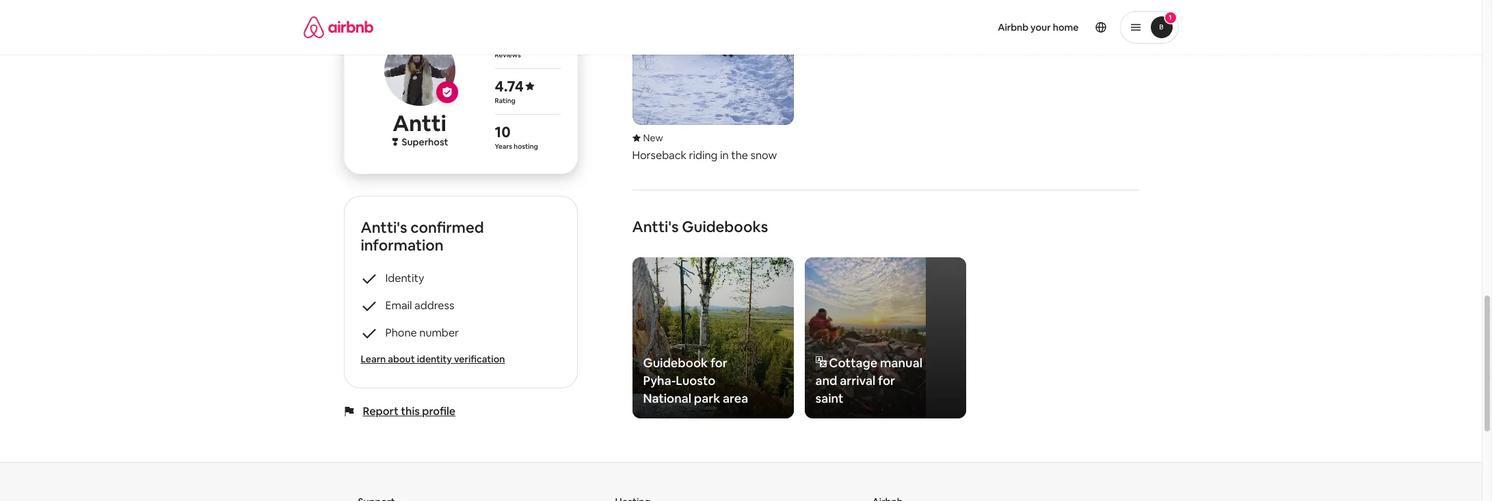 Task type: describe. For each thing, give the bounding box(es) containing it.
area
[[723, 391, 748, 407]]

antti's for antti's guidebooks
[[632, 217, 679, 237]]

home
[[1053, 21, 1079, 34]]

airbnb
[[998, 21, 1029, 34]]

10 years hosting
[[495, 122, 538, 151]]

identity
[[385, 271, 424, 286]]

cottage
[[829, 356, 878, 371]]

identity
[[417, 353, 452, 366]]

confirmed
[[410, 218, 484, 237]]

learn
[[361, 353, 386, 366]]

for inside cottage manual and arrival for saint
[[878, 373, 895, 389]]

address
[[414, 299, 454, 313]]

manual
[[880, 356, 922, 371]]

number
[[419, 326, 459, 340]]

hosting
[[514, 142, 538, 151]]

learn about identity verification button
[[361, 353, 560, 366]]

new experience image
[[632, 132, 663, 144]]

rating
[[495, 96, 516, 105]]

profile
[[422, 405, 455, 419]]

report this profile
[[363, 405, 455, 419]]

airbnb your home
[[998, 21, 1079, 34]]

1
[[1169, 13, 1172, 22]]

airbnb your home link
[[990, 13, 1087, 42]]

phone number
[[385, 326, 459, 340]]

cottage manual and arrival for saint
[[815, 356, 922, 407]]

guidebooks
[[682, 217, 768, 237]]

1 button
[[1120, 11, 1179, 44]]

arrival
[[840, 373, 875, 389]]

verification
[[454, 353, 505, 366]]

luosto
[[676, 373, 716, 389]]

this
[[401, 405, 420, 419]]

antti
[[393, 109, 446, 137]]

email address
[[385, 299, 454, 313]]

profile element
[[757, 0, 1179, 55]]



Task type: vqa. For each thing, say whether or not it's contained in the screenshot.
Cottage manual and arrival for saint Link
yes



Task type: locate. For each thing, give the bounding box(es) containing it.
0 horizontal spatial for
[[710, 356, 727, 371]]

email
[[385, 299, 412, 313]]

1 horizontal spatial antti's
[[632, 217, 679, 237]]

0 horizontal spatial antti's
[[361, 218, 407, 237]]

park
[[694, 391, 720, 407]]

verified host image
[[441, 87, 452, 98]]

national
[[643, 391, 691, 407]]

guidebook for pyha-luosto national park area
[[643, 356, 748, 407]]

cottage manual and arrival for saint link
[[805, 258, 966, 419]]

superhost
[[402, 136, 448, 148]]

for up luosto
[[710, 356, 727, 371]]

saint
[[815, 391, 843, 407]]

antti's guidebooks
[[632, 217, 768, 237]]

new
[[643, 132, 663, 144]]

report
[[363, 405, 399, 419]]

years
[[495, 142, 512, 151]]

for down manual
[[878, 373, 895, 389]]

antti's
[[632, 217, 679, 237], [361, 218, 407, 237]]

1 vertical spatial for
[[878, 373, 895, 389]]

and
[[815, 373, 837, 389]]

4.74
[[495, 76, 524, 96]]

your
[[1031, 21, 1051, 34]]

phone
[[385, 326, 417, 340]]

10
[[495, 122, 511, 141]]

1 horizontal spatial for
[[878, 373, 895, 389]]

0 vertical spatial for
[[710, 356, 727, 371]]

guidebook
[[643, 356, 708, 371]]

report this profile button
[[363, 405, 455, 419]]

antti's confirmed information
[[361, 218, 484, 255]]

antti user profile image
[[384, 35, 455, 106], [384, 35, 455, 106]]

horseback riding in the snow group
[[632, 0, 794, 163]]

pyha-
[[643, 373, 676, 389]]

antti's inside "antti's confirmed information"
[[361, 218, 407, 237]]

information
[[361, 236, 444, 255]]

for inside guidebook for pyha-luosto national park area
[[710, 356, 727, 371]]

about
[[388, 353, 415, 366]]

reviews
[[495, 50, 521, 59]]

learn about identity verification
[[361, 353, 505, 366]]

guidebook for pyha-luosto national park area link
[[632, 258, 794, 419]]

for
[[710, 356, 727, 371], [878, 373, 895, 389]]

antti's for antti's confirmed information
[[361, 218, 407, 237]]



